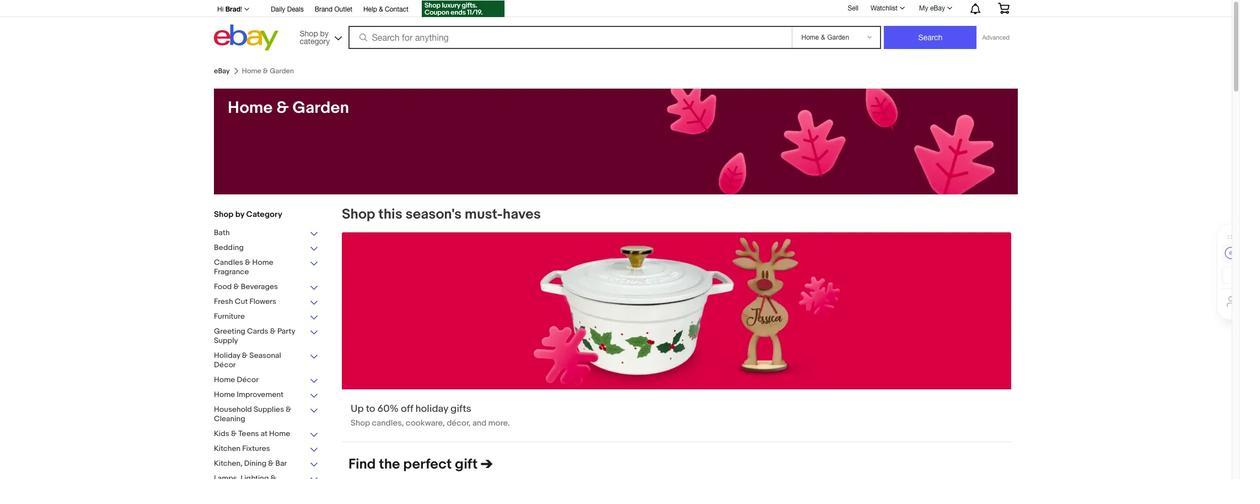 Task type: locate. For each thing, give the bounding box(es) containing it.
food & beverages button
[[214, 282, 319, 293]]

décor,
[[447, 419, 471, 429]]

& left garden
[[276, 98, 289, 118]]

& right candles at the left bottom
[[245, 258, 251, 267]]

haves
[[503, 206, 541, 223]]

dining
[[244, 459, 266, 469]]

None text field
[[342, 233, 1011, 442]]

bedding button
[[214, 243, 319, 254]]

shop up bath on the left top of page
[[214, 210, 233, 220]]

by inside the shop by category
[[320, 29, 329, 38]]

kitchen
[[214, 445, 241, 454]]

shop this season's must-haves
[[342, 206, 541, 223]]

1 horizontal spatial décor
[[237, 376, 259, 385]]

holiday
[[416, 404, 448, 416]]

daily
[[271, 6, 285, 13]]

my
[[919, 4, 929, 12]]

find
[[349, 457, 376, 474]]

seasonal
[[249, 351, 281, 361]]

1 vertical spatial ebay
[[214, 67, 230, 76]]

main content
[[335, 206, 1018, 480]]

party
[[277, 327, 295, 336]]

home down bedding dropdown button
[[252, 258, 273, 267]]

1 horizontal spatial ebay
[[930, 4, 945, 12]]

1 vertical spatial by
[[235, 210, 244, 220]]

get the coupon image
[[422, 1, 504, 17]]

candles,
[[372, 419, 404, 429]]

none text field inside main content
[[342, 233, 1011, 442]]

cookware,
[[406, 419, 445, 429]]

home
[[228, 98, 273, 118], [252, 258, 273, 267], [214, 376, 235, 385], [214, 390, 235, 400], [269, 430, 290, 439]]

category
[[300, 37, 330, 46]]

décor down supply
[[214, 361, 236, 370]]

Search for anything text field
[[350, 27, 790, 48]]

0 vertical spatial décor
[[214, 361, 236, 370]]

advanced link
[[977, 26, 1015, 49]]

holiday & seasonal décor button
[[214, 351, 319, 371]]

brand outlet link
[[315, 4, 352, 16]]

shop by category
[[300, 29, 330, 46]]

shop left this
[[342, 206, 375, 223]]

shop down up
[[351, 419, 370, 429]]

the
[[379, 457, 400, 474]]

bath bedding candles & home fragrance food & beverages fresh cut flowers furniture greeting cards & party supply holiday & seasonal décor home décor home improvement household supplies & cleaning kids & teens at home kitchen fixtures kitchen, dining & bar
[[214, 228, 295, 469]]

ebay link
[[214, 67, 230, 76]]

none text field containing up to 60% off holiday gifts
[[342, 233, 1011, 442]]

1 vertical spatial décor
[[237, 376, 259, 385]]

by
[[320, 29, 329, 38], [235, 210, 244, 220]]

bath button
[[214, 228, 319, 239]]

my ebay
[[919, 4, 945, 12]]

& left party
[[270, 327, 276, 336]]

watchlist link
[[865, 2, 910, 15]]

0 vertical spatial ebay
[[930, 4, 945, 12]]

by left 'category'
[[235, 210, 244, 220]]

kitchen,
[[214, 459, 243, 469]]

& right holiday
[[242, 351, 248, 361]]

cut
[[235, 297, 248, 307]]

shop down "deals"
[[300, 29, 318, 38]]

beverages
[[241, 282, 278, 292]]

home & garden
[[228, 98, 349, 118]]

greeting cards & party supply button
[[214, 327, 319, 347]]

by down "brand"
[[320, 29, 329, 38]]

fragrance
[[214, 267, 249, 277]]

ebay
[[930, 4, 945, 12], [214, 67, 230, 76]]

0 vertical spatial by
[[320, 29, 329, 38]]

household
[[214, 405, 252, 415]]

shop
[[300, 29, 318, 38], [342, 206, 375, 223], [214, 210, 233, 220], [351, 419, 370, 429]]

daily deals link
[[271, 4, 304, 16]]

help & contact link
[[363, 4, 409, 16]]

kitchen fixtures button
[[214, 445, 319, 455]]

0 horizontal spatial décor
[[214, 361, 236, 370]]

& right "help"
[[379, 6, 383, 13]]

at
[[261, 430, 267, 439]]

fresh
[[214, 297, 233, 307]]

shop for shop this season's must-haves
[[342, 206, 375, 223]]

shop by category
[[214, 210, 282, 220]]

deals
[[287, 6, 304, 13]]

&
[[379, 6, 383, 13], [276, 98, 289, 118], [245, 258, 251, 267], [234, 282, 239, 292], [270, 327, 276, 336], [242, 351, 248, 361], [286, 405, 291, 415], [231, 430, 237, 439], [268, 459, 274, 469]]

shop inside the shop by category
[[300, 29, 318, 38]]

None submit
[[884, 26, 977, 49]]

home up household
[[214, 390, 235, 400]]

furniture button
[[214, 312, 319, 323]]

0 horizontal spatial by
[[235, 210, 244, 220]]

brand
[[315, 6, 333, 13]]

perfect
[[403, 457, 452, 474]]

gift
[[455, 457, 478, 474]]

fixtures
[[242, 445, 270, 454]]

sell
[[848, 4, 859, 12]]

décor up improvement
[[237, 376, 259, 385]]

more.
[[488, 419, 510, 429]]

décor
[[214, 361, 236, 370], [237, 376, 259, 385]]

➔
[[481, 457, 493, 474]]

candles
[[214, 258, 243, 267]]

find the perfect gift ➔
[[349, 457, 493, 474]]

teens
[[238, 430, 259, 439]]

& right kids
[[231, 430, 237, 439]]

1 horizontal spatial by
[[320, 29, 329, 38]]



Task type: describe. For each thing, give the bounding box(es) containing it.
your shopping cart image
[[998, 3, 1010, 14]]

holiday
[[214, 351, 240, 361]]

help & contact
[[363, 6, 409, 13]]

hi brad !
[[217, 5, 242, 13]]

furniture
[[214, 312, 245, 322]]

& right food
[[234, 282, 239, 292]]

home down holiday
[[214, 376, 235, 385]]

advanced
[[983, 34, 1010, 41]]

& right supplies
[[286, 405, 291, 415]]

cleaning
[[214, 415, 245, 424]]

by for category
[[320, 29, 329, 38]]

brad
[[225, 5, 240, 13]]

flowers
[[250, 297, 276, 307]]

season's
[[406, 206, 462, 223]]

supply
[[214, 336, 238, 346]]

supplies
[[254, 405, 284, 415]]

category
[[246, 210, 282, 220]]

kids & teens at home button
[[214, 430, 319, 440]]

none submit inside shop by category banner
[[884, 26, 977, 49]]

to
[[366, 404, 375, 416]]

& inside account navigation
[[379, 6, 383, 13]]

shop by category banner
[[211, 0, 1018, 53]]

home décor button
[[214, 376, 319, 386]]

my ebay link
[[913, 2, 957, 15]]

brand outlet
[[315, 6, 352, 13]]

ebay inside account navigation
[[930, 4, 945, 12]]

60%
[[378, 404, 399, 416]]

up
[[351, 404, 364, 416]]

!
[[240, 6, 242, 13]]

up to 60% off holiday gifts shop candles, cookware, décor, and more.
[[351, 404, 510, 429]]

watchlist
[[871, 4, 898, 12]]

daily deals
[[271, 6, 304, 13]]

home improvement button
[[214, 390, 319, 401]]

help
[[363, 6, 377, 13]]

garden
[[293, 98, 349, 118]]

and
[[473, 419, 487, 429]]

hi
[[217, 6, 224, 13]]

improvement
[[237, 390, 283, 400]]

off
[[401, 404, 413, 416]]

bath
[[214, 228, 230, 238]]

home right at
[[269, 430, 290, 439]]

contact
[[385, 6, 409, 13]]

kids
[[214, 430, 229, 439]]

this
[[378, 206, 402, 223]]

0 horizontal spatial ebay
[[214, 67, 230, 76]]

shop for shop by category
[[300, 29, 318, 38]]

bar
[[276, 459, 287, 469]]

by for category
[[235, 210, 244, 220]]

household supplies & cleaning button
[[214, 405, 319, 425]]

greeting
[[214, 327, 245, 336]]

shop for shop by category
[[214, 210, 233, 220]]

candles & home fragrance button
[[214, 258, 319, 278]]

outlet
[[334, 6, 352, 13]]

food
[[214, 282, 232, 292]]

kitchen, dining & bar button
[[214, 459, 319, 470]]

gifts
[[451, 404, 471, 416]]

sell link
[[843, 4, 864, 12]]

must-
[[465, 206, 503, 223]]

main content containing shop this season's must-haves
[[335, 206, 1018, 480]]

shop inside 'up to 60% off holiday gifts shop candles, cookware, décor, and more.'
[[351, 419, 370, 429]]

account navigation
[[211, 0, 1018, 19]]

home down ebay link
[[228, 98, 273, 118]]

fresh cut flowers button
[[214, 297, 319, 308]]

shop by category button
[[295, 25, 344, 48]]

& left the bar
[[268, 459, 274, 469]]

bedding
[[214, 243, 244, 253]]

cards
[[247, 327, 268, 336]]



Task type: vqa. For each thing, say whether or not it's contained in the screenshot.
first $3.68 text box from left
no



